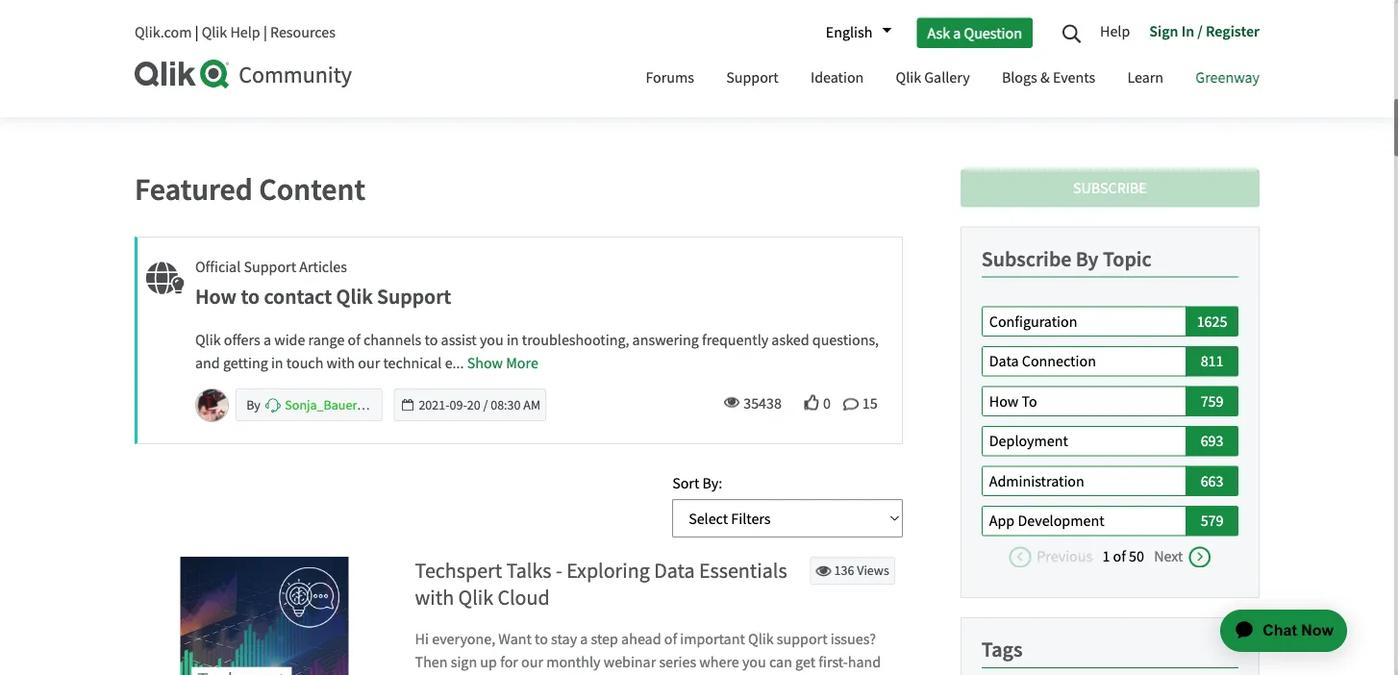 Task type: describe. For each thing, give the bounding box(es) containing it.
greenway
[[1196, 68, 1260, 88]]

08:30
[[491, 396, 521, 414]]

ideation button
[[796, 51, 879, 108]]

sonja_bauernfeind link
[[285, 396, 393, 414]]

to inside the qlik offers a wide range of channels to assist you in troubleshooting, answering frequently asked questions, and getting in touch with our technical e...
[[425, 330, 438, 350]]

touch
[[286, 354, 324, 373]]

greenway link
[[1181, 51, 1275, 108]]

to
[[1022, 392, 1038, 411]]

offers
[[224, 330, 260, 350]]

resources
[[270, 23, 336, 42]]

range
[[308, 330, 345, 350]]

811
[[1201, 352, 1224, 371]]

global
[[672, 91, 721, 115]]

with inside the qlik offers a wide range of channels to assist you in troubleshooting, answering frequently asked questions, and getting in touch with our technical e...
[[327, 354, 355, 373]]

next
[[1154, 547, 1184, 567]]

blogs & events
[[1002, 68, 1096, 88]]

support right the global at the top
[[725, 91, 787, 115]]

ask a question
[[928, 23, 1022, 43]]

development
[[1018, 511, 1105, 531]]

data connection link
[[982, 346, 1187, 377]]

tags heading
[[982, 636, 1023, 663]]

views image
[[816, 564, 832, 579]]

svp,
[[636, 91, 668, 115]]

contact
[[264, 283, 332, 310]]

subscribe by topic
[[982, 245, 1152, 272]]

how to link
[[982, 386, 1187, 417]]

sonja_bauernfeind
[[285, 396, 393, 414]]

blogs
[[1002, 68, 1038, 88]]

image not found image
[[135, 557, 394, 675]]

techspert talks - exploring data essentials with qlik cloud link
[[415, 557, 895, 612]]

-
[[556, 557, 562, 584]]

channels
[[364, 330, 422, 350]]

app
[[990, 511, 1015, 531]]

1 horizontal spatial help
[[1100, 21, 1131, 41]]

579
[[1201, 511, 1224, 531]]

forums button
[[631, 51, 709, 108]]

blogs & events button
[[988, 51, 1110, 108]]

with inside techspert talks - exploring data essentials with qlik cloud
[[415, 584, 454, 612]]

app development link
[[982, 506, 1187, 536]]

136                                       views
[[832, 562, 890, 579]]

0 vertical spatial and
[[791, 91, 820, 115]]

data inside techspert talks - exploring data essentials with qlik cloud
[[654, 557, 695, 584]]

759
[[1201, 392, 1224, 411]]

15 link
[[843, 393, 878, 414]]

featured
[[135, 169, 253, 208]]

am
[[524, 396, 541, 414]]

1625
[[1197, 312, 1228, 332]]

ask a question link
[[917, 18, 1033, 48]]

qlik inside the qlik offers a wide range of channels to assist you in troubleshooting, answering frequently asked questions, and getting in touch with our technical e...
[[195, 330, 221, 350]]

community link
[[135, 60, 612, 89]]

you
[[480, 330, 504, 350]]

english button
[[816, 16, 892, 49]]

experience
[[901, 91, 985, 115]]

coullet,
[[573, 91, 632, 115]]

featured content
[[135, 169, 365, 208]]

09-
[[450, 396, 467, 414]]

events
[[1053, 68, 1096, 88]]

20
[[467, 396, 481, 414]]

qlik inside techspert talks - exploring data essentials with qlik cloud
[[458, 584, 494, 612]]

sign
[[1150, 21, 1179, 40]]

question
[[964, 23, 1022, 43]]

customer
[[824, 91, 898, 115]]

english
[[826, 23, 873, 42]]

technical
[[383, 354, 442, 373]]

show
[[467, 354, 503, 373]]

1 vertical spatial in
[[271, 354, 283, 373]]

ideation
[[811, 68, 864, 88]]

qlik help link
[[202, 23, 260, 42]]

qlik gallery link
[[882, 51, 985, 108]]

sign in / register
[[1150, 21, 1260, 40]]

1 of 50 next
[[1103, 547, 1184, 567]]

qlik.com link
[[135, 23, 192, 42]]

1 vertical spatial how
[[990, 392, 1019, 411]]

sort
[[672, 474, 700, 494]]

deployment
[[990, 432, 1069, 451]]

subscribe for subscribe
[[1073, 179, 1147, 198]]

support inside dropdown button
[[726, 68, 779, 88]]

to inside official support articles how to contact qlik support
[[241, 283, 260, 310]]

forums
[[646, 68, 694, 88]]

subscribe by topic heading
[[982, 245, 1152, 272]]



Task type: vqa. For each thing, say whether or not it's contained in the screenshot.


Task type: locate. For each thing, give the bounding box(es) containing it.
1 horizontal spatial subscribe
[[1073, 179, 1147, 198]]

subscribe up topic on the right of the page
[[1073, 179, 1147, 198]]

official support articles link
[[195, 257, 347, 278]]

0 link
[[790, 394, 831, 414]]

qlik.com | qlik help | resources
[[135, 23, 336, 42]]

e...
[[445, 354, 464, 373]]

answering
[[633, 330, 699, 350]]

0 vertical spatial to
[[241, 283, 260, 310]]

1 horizontal spatial in
[[507, 330, 519, 350]]

configuration link
[[982, 307, 1187, 337]]

qlik inside official support articles how to contact qlik support
[[336, 283, 373, 310]]

1 vertical spatial to
[[425, 330, 438, 350]]

in right you
[[507, 330, 519, 350]]

support up "channels"
[[377, 283, 451, 310]]

0 horizontal spatial data
[[654, 557, 695, 584]]

how
[[195, 283, 237, 310], [990, 392, 1019, 411]]

help left sign
[[1100, 21, 1131, 41]]

1 vertical spatial with
[[415, 584, 454, 612]]

1 vertical spatial subscribe
[[982, 245, 1072, 272]]

/ right 20
[[483, 396, 488, 414]]

1 horizontal spatial /
[[1198, 21, 1203, 40]]

in
[[507, 330, 519, 350], [271, 354, 283, 373]]

/ right in on the top
[[1198, 21, 1203, 40]]

wide
[[274, 330, 305, 350]]

a right 'ask'
[[954, 23, 961, 43]]

qlik.com
[[135, 23, 192, 42]]

support up daniel coullet, svp, global support and customer experience
[[726, 68, 779, 88]]

register
[[1206, 21, 1260, 40]]

by
[[1076, 245, 1099, 272]]

0 vertical spatial how
[[195, 283, 237, 310]]

0 horizontal spatial in
[[271, 354, 283, 373]]

0 horizontal spatial and
[[195, 354, 220, 373]]

136
[[834, 562, 855, 579]]

a left wide
[[263, 330, 271, 350]]

0 horizontal spatial to
[[241, 283, 260, 310]]

data
[[990, 352, 1019, 371], [654, 557, 695, 584]]

like image
[[804, 395, 819, 410]]

community
[[239, 60, 352, 89]]

techspert
[[415, 557, 502, 584]]

0 horizontal spatial |
[[195, 23, 199, 42]]

0 vertical spatial /
[[1198, 21, 1203, 40]]

how to
[[990, 392, 1038, 411]]

qlik inside menu bar
[[896, 68, 922, 88]]

official
[[195, 257, 241, 277]]

0 horizontal spatial help
[[230, 23, 260, 42]]

with
[[327, 354, 355, 373], [415, 584, 454, 612]]

qlik down 'articles'
[[336, 283, 373, 310]]

of inside the qlik offers a wide range of channels to assist you in troubleshooting, answering frequently asked questions, and getting in touch with our technical e...
[[348, 330, 361, 350]]

1 | from the left
[[195, 23, 199, 42]]

1 vertical spatial data
[[654, 557, 695, 584]]

0 horizontal spatial subscribe
[[982, 245, 1072, 272]]

frequently
[[702, 330, 769, 350]]

content
[[259, 169, 365, 208]]

resources link
[[270, 23, 336, 42]]

data inside 'list'
[[990, 352, 1019, 371]]

subscribe inside button
[[1073, 179, 1147, 198]]

support up contact at the top left of the page
[[244, 257, 296, 277]]

1 vertical spatial and
[[195, 354, 220, 373]]

learn button
[[1113, 51, 1178, 108]]

exploring
[[567, 557, 650, 584]]

application
[[1185, 587, 1371, 675]]

list containing configuration
[[982, 307, 1239, 568]]

ask
[[928, 23, 950, 43]]

50
[[1129, 547, 1145, 567]]

tags
[[982, 636, 1023, 663]]

help left resources link
[[230, 23, 260, 42]]

qlik image
[[135, 60, 231, 88]]

0 horizontal spatial /
[[483, 396, 488, 414]]

qlik left cloud on the left
[[458, 584, 494, 612]]

qlik gallery
[[896, 68, 970, 88]]

daniel
[[521, 91, 569, 115]]

menu bar
[[631, 51, 1275, 108]]

of
[[348, 330, 361, 350], [1113, 547, 1126, 567]]

qlik left offers
[[195, 330, 221, 350]]

1 vertical spatial of
[[1113, 547, 1126, 567]]

qlik right qlik.com
[[202, 23, 227, 42]]

official support articles how to contact qlik support
[[195, 257, 451, 310]]

subscribe button
[[961, 169, 1260, 207]]

and left getting
[[195, 354, 220, 373]]

how to contact qlik support link
[[195, 283, 883, 310]]

subscribe for subscribe by topic
[[982, 245, 1072, 272]]

asked
[[772, 330, 810, 350]]

0 vertical spatial in
[[507, 330, 519, 350]]

list
[[982, 307, 1239, 568]]

by
[[246, 396, 263, 414]]

assist
[[441, 330, 477, 350]]

articles
[[299, 257, 347, 277]]

1 vertical spatial /
[[483, 396, 488, 414]]

views image
[[725, 395, 740, 410]]

how left to
[[990, 392, 1019, 411]]

|
[[195, 23, 199, 42], [263, 23, 267, 42]]

0 vertical spatial of
[[348, 330, 361, 350]]

of right 1
[[1113, 547, 1126, 567]]

subscribe left by on the right of page
[[982, 245, 1072, 272]]

&
[[1041, 68, 1050, 88]]

a
[[954, 23, 961, 43], [263, 330, 271, 350]]

0 vertical spatial subscribe
[[1073, 179, 1147, 198]]

2021-09-20 / 08:30 am
[[419, 396, 541, 414]]

essentials
[[699, 557, 787, 584]]

2021-
[[419, 396, 450, 414]]

questions,
[[813, 330, 879, 350]]

| right qlik.com link
[[195, 23, 199, 42]]

next link
[[1148, 547, 1211, 567]]

how down official
[[195, 283, 237, 310]]

0 vertical spatial a
[[954, 23, 961, 43]]

and inside the qlik offers a wide range of channels to assist you in troubleshooting, answering frequently asked questions, and getting in touch with our technical e...
[[195, 354, 220, 373]]

tkb image
[[141, 257, 185, 300]]

views
[[857, 562, 890, 579]]

techspert talks - exploring data essentials with qlik cloud
[[415, 557, 787, 612]]

| right qlik help link
[[263, 23, 267, 42]]

1 vertical spatial a
[[263, 330, 271, 350]]

administration
[[990, 471, 1085, 491]]

app development
[[990, 511, 1105, 531]]

693
[[1201, 432, 1224, 451]]

administration link
[[982, 466, 1187, 496]]

with left cloud on the left
[[415, 584, 454, 612]]

1 horizontal spatial with
[[415, 584, 454, 612]]

with down range
[[327, 354, 355, 373]]

configuration
[[990, 312, 1078, 332]]

1 horizontal spatial of
[[1113, 547, 1126, 567]]

how inside official support articles how to contact qlik support
[[195, 283, 237, 310]]

troubleshooting,
[[522, 330, 629, 350]]

a inside the qlik offers a wide range of channels to assist you in troubleshooting, answering frequently asked questions, and getting in touch with our technical e...
[[263, 330, 271, 350]]

663
[[1201, 471, 1224, 491]]

connection
[[1022, 352, 1096, 371]]

getting
[[223, 354, 268, 373]]

1 horizontal spatial and
[[791, 91, 820, 115]]

to left assist
[[425, 330, 438, 350]]

support button
[[712, 51, 793, 108]]

1 horizontal spatial how
[[990, 392, 1019, 411]]

sonja_bauernfeind image
[[196, 390, 228, 421]]

sign in / register link
[[1140, 14, 1260, 51]]

15
[[863, 394, 878, 414]]

our
[[358, 354, 380, 373]]

1 horizontal spatial data
[[990, 352, 1019, 371]]

by:
[[703, 474, 723, 494]]

0 horizontal spatial a
[[263, 330, 271, 350]]

to down official support articles link on the top left of page
[[241, 283, 260, 310]]

2 | from the left
[[263, 23, 267, 42]]

1 horizontal spatial to
[[425, 330, 438, 350]]

1 horizontal spatial a
[[954, 23, 961, 43]]

qlik offers a wide range of channels to assist you in troubleshooting, answering frequently asked questions, and getting in touch with our technical e...
[[195, 330, 879, 373]]

/
[[1198, 21, 1203, 40], [483, 396, 488, 414]]

help link
[[1100, 14, 1140, 51]]

qlik left the gallery
[[896, 68, 922, 88]]

0 vertical spatial data
[[990, 352, 1019, 371]]

deployment link
[[982, 426, 1187, 457]]

0 horizontal spatial with
[[327, 354, 355, 373]]

0 vertical spatial with
[[327, 354, 355, 373]]

of up our
[[348, 330, 361, 350]]

topic
[[1103, 245, 1152, 272]]

in down wide
[[271, 354, 283, 373]]

talks
[[507, 557, 552, 584]]

data right exploring
[[654, 557, 695, 584]]

replies image
[[843, 397, 859, 412]]

sort by:
[[672, 474, 723, 494]]

menu bar containing forums
[[631, 51, 1275, 108]]

1 horizontal spatial |
[[263, 23, 267, 42]]

show more link
[[467, 354, 539, 373]]

0 horizontal spatial of
[[348, 330, 361, 350]]

support
[[726, 68, 779, 88], [725, 91, 787, 115], [244, 257, 296, 277], [377, 283, 451, 310]]

gallery
[[925, 68, 970, 88]]

and down ideation
[[791, 91, 820, 115]]

more
[[506, 354, 539, 373]]

digital support image
[[265, 397, 281, 414]]

daniel coullet, svp, global support and customer experience
[[521, 91, 985, 115]]

35438
[[744, 394, 782, 414]]

data up how to
[[990, 352, 1019, 371]]

help
[[1100, 21, 1131, 41], [230, 23, 260, 42]]

1
[[1103, 547, 1110, 567]]

show more
[[467, 354, 539, 373]]

0 horizontal spatial how
[[195, 283, 237, 310]]



